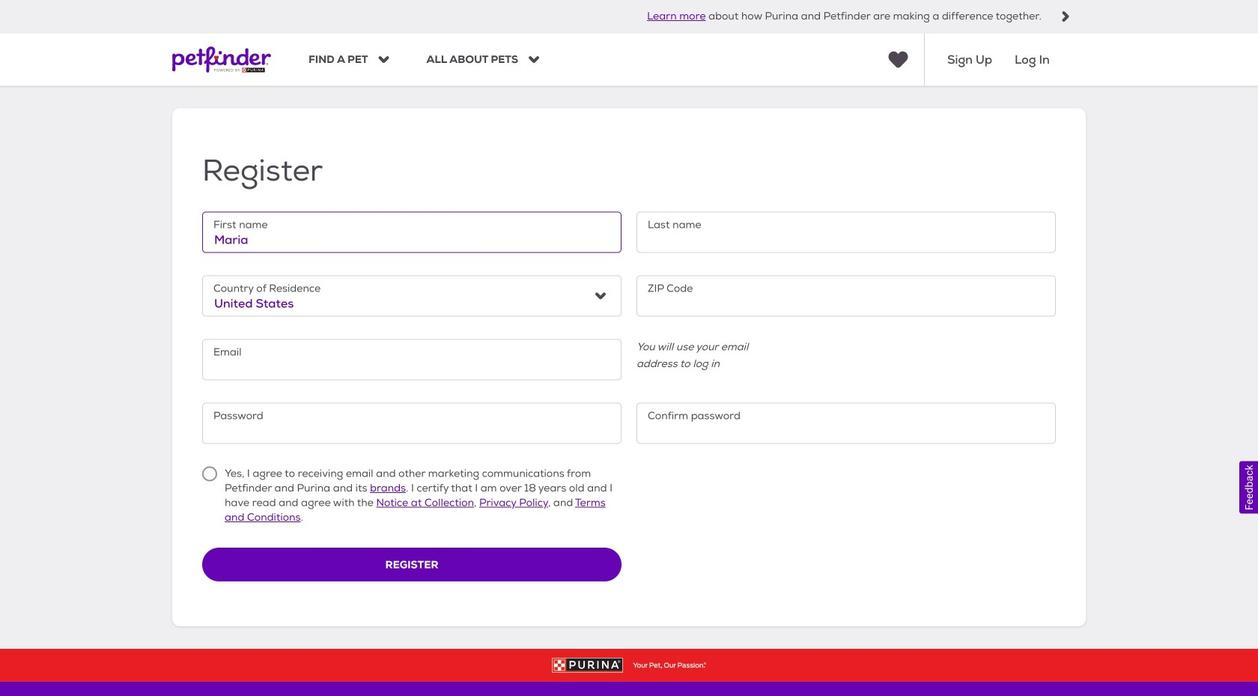 Task type: describe. For each thing, give the bounding box(es) containing it.
ZIP Code text field
[[637, 275, 1057, 317]]

petfinder home image
[[172, 33, 271, 86]]



Task type: locate. For each thing, give the bounding box(es) containing it.
None text field
[[202, 212, 622, 253], [637, 212, 1057, 253], [202, 212, 622, 253], [637, 212, 1057, 253]]

footer
[[0, 649, 1259, 696]]

0 vertical spatial list item
[[202, 487, 267, 532]]

None password field
[[202, 403, 622, 444], [637, 403, 1057, 444], [202, 403, 622, 444], [637, 403, 1057, 444]]

1 list item from the top
[[202, 487, 267, 532]]

list
[[202, 487, 267, 691]]

1 vertical spatial list item
[[202, 661, 249, 691]]

list item
[[202, 487, 267, 532], [202, 661, 249, 691]]

purina your pet, our passion image
[[0, 658, 1259, 673]]

2 list item from the top
[[202, 661, 249, 691]]

None email field
[[202, 339, 622, 380]]



Task type: vqa. For each thing, say whether or not it's contained in the screenshot.
EMAIL FIELD
yes



